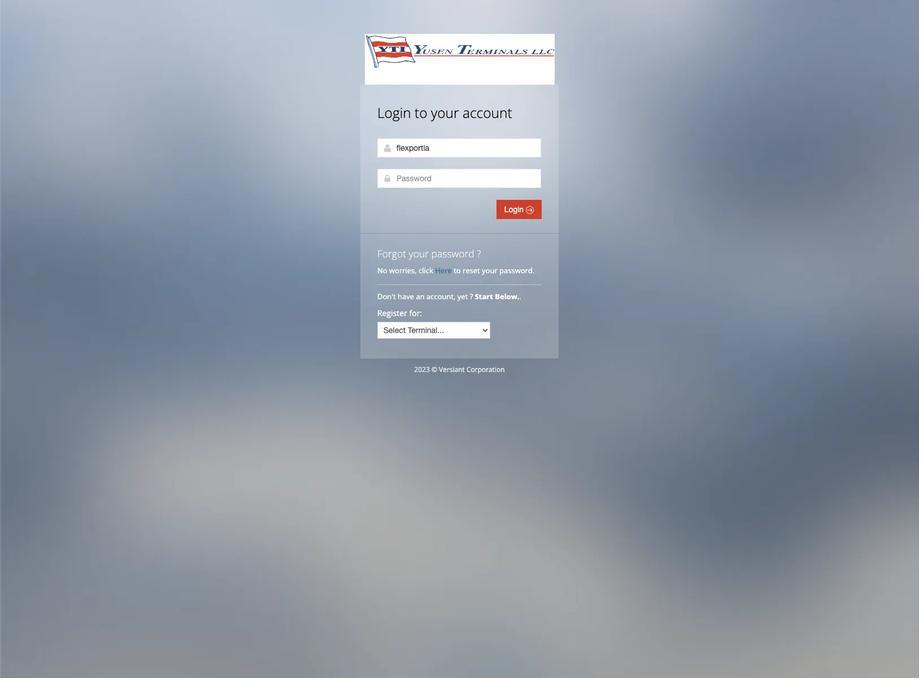 Task type: describe. For each thing, give the bounding box(es) containing it.
forgot
[[377, 247, 406, 261]]

corporation
[[467, 365, 505, 375]]

2 vertical spatial your
[[482, 266, 498, 276]]

no
[[377, 266, 387, 276]]

login button
[[497, 200, 542, 219]]

Username text field
[[377, 138, 541, 158]]

register for:
[[377, 308, 422, 319]]

login to your account
[[377, 103, 512, 122]]

for:
[[409, 308, 422, 319]]

password
[[432, 247, 475, 261]]

yet
[[458, 292, 468, 302]]

versiant
[[439, 365, 465, 375]]

2023 © versiant corporation
[[414, 365, 505, 375]]

don't have an account, yet ? start below. .
[[377, 292, 523, 302]]

have
[[398, 292, 414, 302]]

Password password field
[[377, 169, 541, 188]]

0 vertical spatial to
[[415, 103, 428, 122]]

login for login to your account
[[377, 103, 411, 122]]

? inside forgot your password ? no worries, click here to reset your password.
[[477, 247, 481, 261]]

user image
[[383, 144, 392, 153]]

don't
[[377, 292, 396, 302]]

forgot your password ? no worries, click here to reset your password.
[[377, 247, 535, 276]]

1 vertical spatial ?
[[470, 292, 473, 302]]



Task type: locate. For each thing, give the bounding box(es) containing it.
0 vertical spatial login
[[377, 103, 411, 122]]

to up username text box
[[415, 103, 428, 122]]

2023
[[414, 365, 430, 375]]

login inside "button"
[[505, 205, 526, 214]]

1 horizontal spatial your
[[431, 103, 459, 122]]

here
[[435, 266, 452, 276]]

swapright image
[[526, 206, 534, 214]]

lock image
[[383, 174, 392, 183]]

2 horizontal spatial your
[[482, 266, 498, 276]]

0 horizontal spatial ?
[[470, 292, 473, 302]]

? right yet
[[470, 292, 473, 302]]

your
[[431, 103, 459, 122], [409, 247, 429, 261], [482, 266, 498, 276]]

1 horizontal spatial ?
[[477, 247, 481, 261]]

your right reset
[[482, 266, 498, 276]]

reset
[[463, 266, 480, 276]]

login
[[377, 103, 411, 122], [505, 205, 526, 214]]

password.
[[500, 266, 535, 276]]

below.
[[495, 292, 520, 302]]

here link
[[435, 266, 452, 276]]

your up click
[[409, 247, 429, 261]]

to
[[415, 103, 428, 122], [454, 266, 461, 276]]

1 vertical spatial your
[[409, 247, 429, 261]]

to inside forgot your password ? no worries, click here to reset your password.
[[454, 266, 461, 276]]

to right "here"
[[454, 266, 461, 276]]

1 vertical spatial to
[[454, 266, 461, 276]]

1 horizontal spatial login
[[505, 205, 526, 214]]

your up username text box
[[431, 103, 459, 122]]

©
[[432, 365, 437, 375]]

0 horizontal spatial your
[[409, 247, 429, 261]]

0 horizontal spatial login
[[377, 103, 411, 122]]

register
[[377, 308, 407, 319]]

.
[[520, 292, 522, 302]]

start
[[475, 292, 493, 302]]

account
[[463, 103, 512, 122]]

account,
[[427, 292, 456, 302]]

1 vertical spatial login
[[505, 205, 526, 214]]

0 vertical spatial ?
[[477, 247, 481, 261]]

login for login
[[505, 205, 526, 214]]

worries,
[[389, 266, 417, 276]]

0 horizontal spatial to
[[415, 103, 428, 122]]

?
[[477, 247, 481, 261], [470, 292, 473, 302]]

click
[[419, 266, 433, 276]]

an
[[416, 292, 425, 302]]

? up reset
[[477, 247, 481, 261]]

0 vertical spatial your
[[431, 103, 459, 122]]

1 horizontal spatial to
[[454, 266, 461, 276]]



